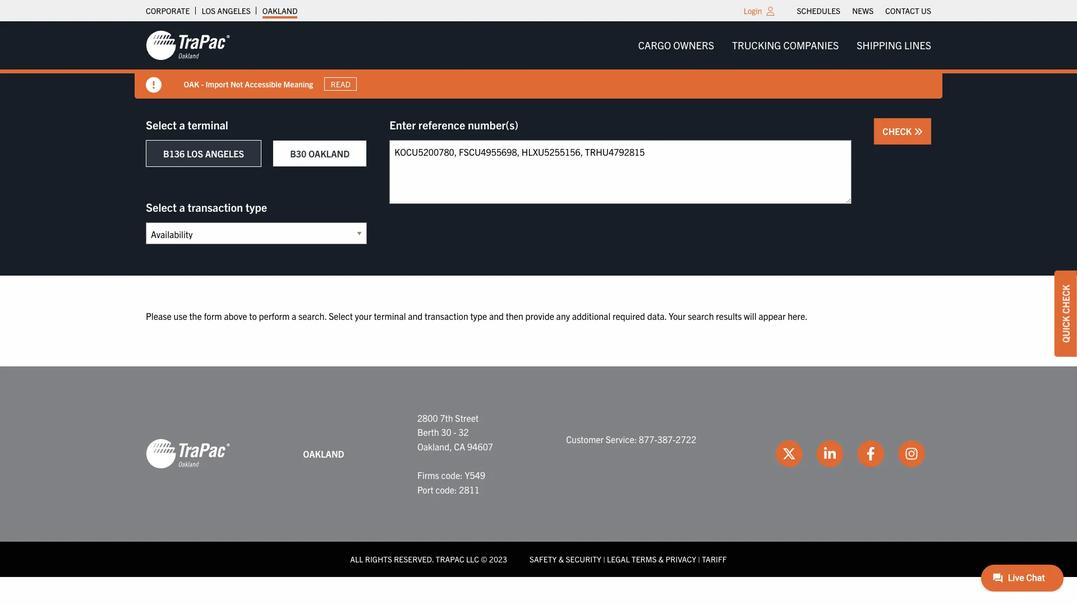 Task type: vqa. For each thing, say whether or not it's contained in the screenshot.
Privacy
yes



Task type: describe. For each thing, give the bounding box(es) containing it.
1 vertical spatial transaction
[[425, 311, 468, 322]]

firms
[[417, 470, 439, 481]]

schedules
[[797, 6, 840, 16]]

safety & security link
[[530, 555, 601, 565]]

cargo owners
[[638, 39, 714, 52]]

ca
[[454, 441, 465, 453]]

login
[[744, 6, 762, 16]]

accessible
[[245, 79, 282, 89]]

oakland inside footer
[[303, 449, 344, 460]]

1 vertical spatial code:
[[435, 484, 457, 496]]

0 horizontal spatial transaction
[[188, 200, 243, 214]]

0 vertical spatial oakland
[[262, 6, 298, 16]]

search
[[688, 311, 714, 322]]

solid image
[[146, 77, 162, 93]]

trapac
[[436, 555, 464, 565]]

0 vertical spatial los
[[202, 6, 216, 16]]

2 & from the left
[[658, 555, 664, 565]]

light image
[[767, 7, 775, 16]]

owners
[[673, 39, 714, 52]]

above
[[224, 311, 247, 322]]

2800 7th street berth 30 - 32 oakland, ca 94607
[[417, 413, 493, 453]]

number(s)
[[468, 118, 518, 132]]

trucking
[[732, 39, 781, 52]]

shipping
[[857, 39, 902, 52]]

94607
[[467, 441, 493, 453]]

schedules link
[[797, 3, 840, 19]]

customer
[[566, 434, 604, 445]]

©
[[481, 555, 487, 565]]

contact us
[[885, 6, 931, 16]]

2811
[[459, 484, 480, 496]]

safety
[[530, 555, 557, 565]]

here.
[[788, 311, 808, 322]]

trucking companies
[[732, 39, 839, 52]]

2023
[[489, 555, 507, 565]]

1 vertical spatial check
[[1060, 285, 1072, 314]]

select a terminal
[[146, 118, 228, 132]]

oakland link
[[262, 3, 298, 19]]

all
[[350, 555, 363, 565]]

street
[[455, 413, 479, 424]]

32
[[459, 427, 469, 438]]

Enter reference number(s) text field
[[389, 140, 852, 204]]

oakland,
[[417, 441, 452, 453]]

rights
[[365, 555, 392, 565]]

shipping lines
[[857, 39, 931, 52]]

corporate
[[146, 6, 190, 16]]

us
[[921, 6, 931, 16]]

quick check link
[[1055, 271, 1077, 357]]

1 oakland image from the top
[[146, 30, 230, 61]]

not
[[231, 79, 243, 89]]

a for transaction
[[179, 200, 185, 214]]

2722
[[676, 434, 696, 445]]

please
[[146, 311, 172, 322]]

any
[[556, 311, 570, 322]]

provide
[[525, 311, 554, 322]]

tariff
[[702, 555, 727, 565]]

the
[[189, 311, 202, 322]]

news link
[[852, 3, 874, 19]]

y549
[[465, 470, 485, 481]]

contact
[[885, 6, 919, 16]]

read link
[[325, 77, 357, 91]]

check inside button
[[883, 126, 914, 137]]

2 vertical spatial a
[[292, 311, 296, 322]]

terms
[[632, 555, 657, 565]]

1 vertical spatial angeles
[[205, 148, 244, 159]]

877-
[[639, 434, 657, 445]]

please use the form above to perform a search. select your terminal and transaction type and then provide any additional required data. your search results will appear here.
[[146, 311, 808, 322]]

privacy
[[666, 555, 696, 565]]

appear
[[759, 311, 786, 322]]

cargo owners link
[[629, 34, 723, 57]]

to
[[249, 311, 257, 322]]

additional
[[572, 311, 611, 322]]

b136
[[163, 148, 185, 159]]

enter reference number(s)
[[389, 118, 518, 132]]

quick check
[[1060, 285, 1072, 343]]

- inside 2800 7th street berth 30 - 32 oakland, ca 94607
[[453, 427, 456, 438]]

data.
[[647, 311, 667, 322]]

b30
[[290, 148, 306, 159]]

quick
[[1060, 316, 1072, 343]]

2 | from the left
[[698, 555, 700, 565]]

will
[[744, 311, 757, 322]]

login link
[[744, 6, 762, 16]]

meaning
[[284, 79, 313, 89]]

select a transaction type
[[146, 200, 267, 214]]

check button
[[874, 118, 931, 145]]

1 horizontal spatial terminal
[[374, 311, 406, 322]]



Task type: locate. For each thing, give the bounding box(es) containing it.
service:
[[606, 434, 637, 445]]

a for terminal
[[179, 118, 185, 132]]

lines
[[904, 39, 931, 52]]

oakland
[[262, 6, 298, 16], [308, 148, 350, 159], [303, 449, 344, 460]]

select up b136
[[146, 118, 177, 132]]

1 vertical spatial a
[[179, 200, 185, 214]]

oak - import not accessible meaning
[[184, 79, 313, 89]]

reference
[[418, 118, 465, 132]]

angeles
[[217, 6, 251, 16], [205, 148, 244, 159]]

tariff link
[[702, 555, 727, 565]]

0 vertical spatial code:
[[441, 470, 463, 481]]

menu bar inside "banner"
[[629, 34, 940, 57]]

oakland image
[[146, 30, 230, 61], [146, 439, 230, 470]]

then
[[506, 311, 523, 322]]

legal terms & privacy link
[[607, 555, 696, 565]]

| left legal
[[603, 555, 605, 565]]

- right oak
[[201, 79, 204, 89]]

- right '30'
[[453, 427, 456, 438]]

0 horizontal spatial check
[[883, 126, 914, 137]]

1 horizontal spatial check
[[1060, 285, 1072, 314]]

trucking companies link
[[723, 34, 848, 57]]

a down b136
[[179, 200, 185, 214]]

menu bar up shipping
[[791, 3, 937, 19]]

select for select a transaction type
[[146, 200, 177, 214]]

los angeles link
[[202, 3, 251, 19]]

cargo
[[638, 39, 671, 52]]

1 & from the left
[[559, 555, 564, 565]]

search.
[[298, 311, 327, 322]]

los right b136
[[187, 148, 203, 159]]

shipping lines link
[[848, 34, 940, 57]]

terminal up b136 los angeles on the left of page
[[188, 118, 228, 132]]

1 vertical spatial oakland
[[308, 148, 350, 159]]

0 vertical spatial a
[[179, 118, 185, 132]]

security
[[566, 555, 601, 565]]

1 vertical spatial -
[[453, 427, 456, 438]]

code:
[[441, 470, 463, 481], [435, 484, 457, 496]]

contact us link
[[885, 3, 931, 19]]

0 vertical spatial terminal
[[188, 118, 228, 132]]

2 vertical spatial oakland
[[303, 449, 344, 460]]

read
[[331, 79, 351, 89]]

safety & security | legal terms & privacy | tariff
[[530, 555, 727, 565]]

companies
[[783, 39, 839, 52]]

all rights reserved. trapac llc © 2023
[[350, 555, 507, 565]]

perform
[[259, 311, 290, 322]]

angeles left oakland link
[[217, 6, 251, 16]]

corporate link
[[146, 3, 190, 19]]

terminal right your
[[374, 311, 406, 322]]

b136 los angeles
[[163, 148, 244, 159]]

1 horizontal spatial transaction
[[425, 311, 468, 322]]

1 vertical spatial select
[[146, 200, 177, 214]]

and right your
[[408, 311, 423, 322]]

and
[[408, 311, 423, 322], [489, 311, 504, 322]]

menu bar
[[791, 3, 937, 19], [629, 34, 940, 57]]

select
[[146, 118, 177, 132], [146, 200, 177, 214], [329, 311, 353, 322]]

los
[[202, 6, 216, 16], [187, 148, 203, 159]]

banner containing cargo owners
[[0, 21, 1077, 99]]

1 | from the left
[[603, 555, 605, 565]]

customer service: 877-387-2722
[[566, 434, 696, 445]]

2800
[[417, 413, 438, 424]]

menu bar containing cargo owners
[[629, 34, 940, 57]]

solid image
[[914, 127, 923, 136]]

|
[[603, 555, 605, 565], [698, 555, 700, 565]]

results
[[716, 311, 742, 322]]

387-
[[657, 434, 676, 445]]

a
[[179, 118, 185, 132], [179, 200, 185, 214], [292, 311, 296, 322]]

0 vertical spatial -
[[201, 79, 204, 89]]

1 horizontal spatial &
[[658, 555, 664, 565]]

los right the corporate link
[[202, 6, 216, 16]]

check
[[883, 126, 914, 137], [1060, 285, 1072, 314]]

code: up 2811
[[441, 470, 463, 481]]

& right terms
[[658, 555, 664, 565]]

2 and from the left
[[489, 311, 504, 322]]

2 vertical spatial select
[[329, 311, 353, 322]]

a left search.
[[292, 311, 296, 322]]

use
[[174, 311, 187, 322]]

& right safety
[[559, 555, 564, 565]]

0 vertical spatial angeles
[[217, 6, 251, 16]]

select left your
[[329, 311, 353, 322]]

footer containing 2800 7th street
[[0, 367, 1077, 578]]

angeles down select a terminal
[[205, 148, 244, 159]]

and left then
[[489, 311, 504, 322]]

0 horizontal spatial type
[[246, 200, 267, 214]]

a up b136
[[179, 118, 185, 132]]

terminal
[[188, 118, 228, 132], [374, 311, 406, 322]]

0 horizontal spatial terminal
[[188, 118, 228, 132]]

30
[[441, 427, 451, 438]]

0 vertical spatial menu bar
[[791, 3, 937, 19]]

1 vertical spatial oakland image
[[146, 439, 230, 470]]

1 vertical spatial terminal
[[374, 311, 406, 322]]

&
[[559, 555, 564, 565], [658, 555, 664, 565]]

your
[[355, 311, 372, 322]]

0 vertical spatial check
[[883, 126, 914, 137]]

import
[[206, 79, 229, 89]]

news
[[852, 6, 874, 16]]

required
[[613, 311, 645, 322]]

menu bar down light icon
[[629, 34, 940, 57]]

transaction
[[188, 200, 243, 214], [425, 311, 468, 322]]

firms code:  y549 port code:  2811
[[417, 470, 485, 496]]

menu bar containing schedules
[[791, 3, 937, 19]]

llc
[[466, 555, 479, 565]]

type
[[246, 200, 267, 214], [470, 311, 487, 322]]

your
[[669, 311, 686, 322]]

reserved.
[[394, 555, 434, 565]]

0 vertical spatial transaction
[[188, 200, 243, 214]]

enter
[[389, 118, 416, 132]]

1 vertical spatial los
[[187, 148, 203, 159]]

1 vertical spatial menu bar
[[629, 34, 940, 57]]

1 vertical spatial type
[[470, 311, 487, 322]]

0 horizontal spatial |
[[603, 555, 605, 565]]

banner
[[0, 21, 1077, 99]]

form
[[204, 311, 222, 322]]

b30 oakland
[[290, 148, 350, 159]]

select for select a terminal
[[146, 118, 177, 132]]

0 horizontal spatial -
[[201, 79, 204, 89]]

| left the "tariff" in the bottom of the page
[[698, 555, 700, 565]]

select down b136
[[146, 200, 177, 214]]

1 horizontal spatial type
[[470, 311, 487, 322]]

1 horizontal spatial |
[[698, 555, 700, 565]]

2 oakland image from the top
[[146, 439, 230, 470]]

1 horizontal spatial and
[[489, 311, 504, 322]]

port
[[417, 484, 433, 496]]

0 horizontal spatial and
[[408, 311, 423, 322]]

0 horizontal spatial &
[[559, 555, 564, 565]]

0 vertical spatial type
[[246, 200, 267, 214]]

7th
[[440, 413, 453, 424]]

oak
[[184, 79, 200, 89]]

1 and from the left
[[408, 311, 423, 322]]

- inside "banner"
[[201, 79, 204, 89]]

0 vertical spatial oakland image
[[146, 30, 230, 61]]

0 vertical spatial select
[[146, 118, 177, 132]]

1 horizontal spatial -
[[453, 427, 456, 438]]

code: right port
[[435, 484, 457, 496]]

oakland image inside footer
[[146, 439, 230, 470]]

legal
[[607, 555, 630, 565]]

footer
[[0, 367, 1077, 578]]



